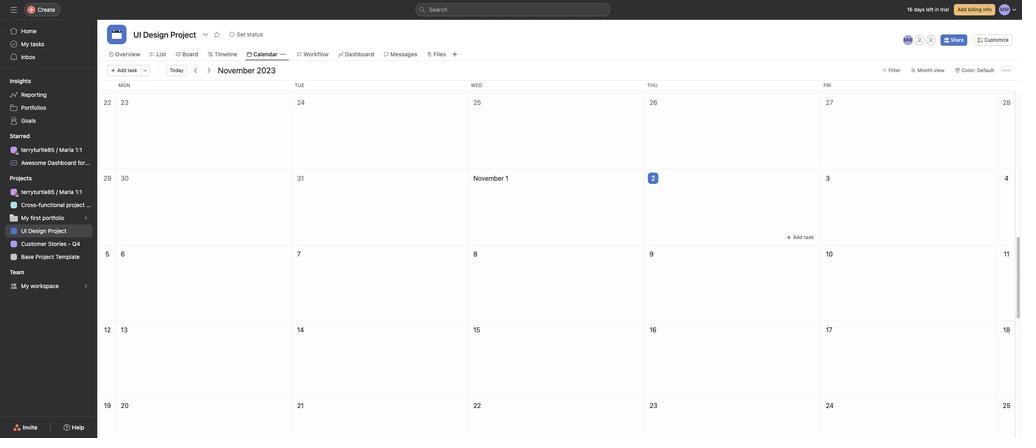 Task type: describe. For each thing, give the bounding box(es) containing it.
10
[[826, 251, 833, 258]]

add billing info button
[[954, 4, 996, 15]]

1 vertical spatial 23
[[650, 402, 658, 410]]

add billing info
[[958, 6, 992, 13]]

timeline
[[215, 51, 237, 58]]

overview link
[[109, 50, 140, 59]]

november 2023
[[218, 66, 276, 75]]

more actions image
[[1004, 67, 1010, 74]]

hide sidebar image
[[11, 6, 17, 13]]

month
[[918, 67, 933, 73]]

list link
[[150, 50, 166, 59]]

cross-functional project plan
[[21, 202, 97, 208]]

27
[[826, 99, 834, 106]]

next month image
[[206, 67, 212, 74]]

mw button
[[903, 35, 913, 45]]

terryturtle85 / maria 1:1 for functional
[[21, 189, 82, 195]]

1
[[506, 175, 509, 182]]

starred
[[10, 133, 30, 140]]

0 vertical spatial 25
[[474, 99, 481, 106]]

ui design project link
[[5, 225, 92, 238]]

my for my tasks
[[21, 41, 29, 47]]

month view button
[[908, 65, 948, 76]]

view
[[934, 67, 945, 73]]

16 for 16 days left in trial
[[907, 6, 913, 13]]

customer stories - q4
[[21, 240, 80, 247]]

files link
[[427, 50, 446, 59]]

add for add task button to the top
[[117, 67, 126, 73]]

project
[[66, 202, 85, 208]]

base
[[21, 253, 34, 260]]

2 vertical spatial project
[[35, 253, 54, 260]]

november for november 2023
[[218, 66, 255, 75]]

plan
[[86, 202, 97, 208]]

set status button
[[226, 29, 267, 40]]

29
[[104, 175, 111, 182]]

share button
[[941, 34, 968, 46]]

1 horizontal spatial 24
[[826, 402, 834, 410]]

portfolio
[[42, 215, 64, 221]]

create button
[[24, 3, 60, 16]]

add inside button
[[958, 6, 967, 13]]

invite
[[23, 424, 37, 431]]

board
[[182, 51, 198, 58]]

insights element
[[0, 74, 97, 129]]

-
[[68, 240, 71, 247]]

/ for dashboard
[[56, 146, 58, 153]]

board link
[[176, 50, 198, 59]]

my tasks
[[21, 41, 44, 47]]

inbox
[[21, 54, 35, 60]]

messages
[[390, 51, 417, 58]]

add to starred image
[[214, 31, 220, 38]]

previous month image
[[193, 67, 199, 74]]

november for november 1
[[474, 175, 504, 182]]

ui design project
[[21, 228, 66, 234]]

mon
[[118, 82, 130, 88]]

month view
[[918, 67, 945, 73]]

31
[[297, 175, 304, 182]]

goals
[[21, 117, 36, 124]]

starred element
[[0, 129, 118, 171]]

timeline link
[[208, 50, 237, 59]]

projects
[[10, 175, 32, 182]]

projects button
[[0, 174, 32, 182]]

mw
[[904, 37, 913, 43]]

projects element
[[0, 171, 97, 265]]

first
[[31, 215, 41, 221]]

8
[[474, 251, 478, 258]]

cross-functional project plan link
[[5, 199, 97, 212]]

maria for dashboard
[[59, 146, 74, 153]]

1 vertical spatial add task button
[[783, 232, 818, 243]]

inbox link
[[5, 51, 92, 64]]

november 1
[[474, 175, 509, 182]]

2
[[651, 175, 655, 182]]

calendar image
[[112, 30, 122, 39]]

18
[[1003, 326, 1010, 334]]

more actions image
[[143, 68, 147, 73]]

default
[[977, 67, 994, 73]]

customize
[[985, 37, 1009, 43]]

add for add task button to the bottom
[[793, 234, 803, 240]]

template
[[56, 253, 80, 260]]

search button
[[415, 3, 610, 16]]

info
[[983, 6, 992, 13]]

color:
[[962, 67, 976, 73]]

17
[[826, 326, 833, 334]]

awesome dashboard for new project
[[21, 159, 118, 166]]

billing
[[968, 6, 982, 13]]

workflow
[[304, 51, 329, 58]]

terryturtle85 for cross-
[[21, 189, 55, 195]]

q4
[[72, 240, 80, 247]]

base project template
[[21, 253, 80, 260]]

project inside 'link'
[[48, 228, 66, 234]]

task for add task button to the top
[[128, 67, 137, 73]]

home link
[[5, 25, 92, 38]]

add task for add task button to the top
[[117, 67, 137, 73]]

my first portfolio link
[[5, 212, 92, 225]]

0 vertical spatial 23
[[121, 99, 129, 106]]

tue
[[295, 82, 304, 88]]

color: default
[[962, 67, 994, 73]]



Task type: vqa. For each thing, say whether or not it's contained in the screenshot.


Task type: locate. For each thing, give the bounding box(es) containing it.
1:1 inside starred element
[[75, 146, 82, 153]]

reporting
[[21, 91, 47, 98]]

today
[[170, 67, 183, 73]]

1:1 for for
[[75, 146, 82, 153]]

0 vertical spatial 22
[[104, 99, 111, 106]]

1 vertical spatial /
[[56, 189, 58, 195]]

teams element
[[0, 265, 97, 294]]

workspace
[[31, 283, 59, 290]]

dashboard inside starred element
[[48, 159, 76, 166]]

0 vertical spatial project
[[100, 159, 118, 166]]

home
[[21, 28, 37, 34]]

1 horizontal spatial 16
[[907, 6, 913, 13]]

1 vertical spatial my
[[21, 215, 29, 221]]

terryturtle85 up cross-
[[21, 189, 55, 195]]

terryturtle85 / maria 1:1 inside starred element
[[21, 146, 82, 153]]

1 vertical spatial project
[[48, 228, 66, 234]]

0 horizontal spatial 16
[[650, 326, 657, 334]]

2 vertical spatial my
[[21, 283, 29, 290]]

2023
[[257, 66, 276, 75]]

ui
[[21, 228, 27, 234]]

show options image
[[202, 31, 209, 38]]

/ for functional
[[56, 189, 58, 195]]

portfolios link
[[5, 101, 92, 114]]

fri
[[824, 82, 831, 88]]

1 vertical spatial terryturtle85
[[21, 189, 55, 195]]

terryturtle85 inside starred element
[[21, 146, 55, 153]]

1 vertical spatial add
[[117, 67, 126, 73]]

30
[[121, 175, 129, 182]]

customize button
[[975, 34, 1013, 46]]

functional
[[39, 202, 65, 208]]

add task
[[117, 67, 137, 73], [793, 234, 814, 240]]

11
[[1004, 251, 1010, 258]]

1 horizontal spatial add task
[[793, 234, 814, 240]]

maria inside projects element
[[59, 189, 74, 195]]

2 terryturtle85 from the top
[[21, 189, 55, 195]]

see details, my first portfolio image
[[84, 216, 88, 221]]

insights
[[10, 77, 31, 84]]

filter button
[[879, 65, 904, 76]]

1 vertical spatial dashboard
[[48, 159, 76, 166]]

project up stories
[[48, 228, 66, 234]]

24
[[297, 99, 305, 106], [826, 402, 834, 410]]

terryturtle85
[[21, 146, 55, 153], [21, 189, 55, 195]]

maria for functional
[[59, 189, 74, 195]]

set status
[[237, 31, 263, 38]]

my for my first portfolio
[[21, 215, 29, 221]]

1:1 up project
[[75, 189, 82, 195]]

my down the team
[[21, 283, 29, 290]]

1 vertical spatial maria
[[59, 189, 74, 195]]

2 terryturtle85 / maria 1:1 link from the top
[[5, 186, 92, 199]]

my inside 'link'
[[21, 41, 29, 47]]

team button
[[0, 268, 24, 277]]

26
[[650, 99, 658, 106]]

terryturtle85 for awesome
[[21, 146, 55, 153]]

1 vertical spatial 16
[[650, 326, 657, 334]]

overview
[[115, 51, 140, 58]]

1 terryturtle85 from the top
[[21, 146, 55, 153]]

0 vertical spatial dashboard
[[345, 51, 374, 58]]

my workspace link
[[5, 280, 92, 293]]

my for my workspace
[[21, 283, 29, 290]]

calendar
[[253, 51, 278, 58]]

2 maria from the top
[[59, 189, 74, 195]]

terryturtle85 / maria 1:1 link up the functional
[[5, 186, 92, 199]]

project down customer stories - q4 link
[[35, 253, 54, 260]]

0 vertical spatial my
[[21, 41, 29, 47]]

terryturtle85 / maria 1:1 up the 'awesome dashboard for new project' link
[[21, 146, 82, 153]]

terryturtle85 / maria 1:1
[[21, 146, 82, 153], [21, 189, 82, 195]]

my left 'first'
[[21, 215, 29, 221]]

terryturtle85 / maria 1:1 link for functional
[[5, 186, 92, 199]]

0 horizontal spatial add task
[[117, 67, 137, 73]]

15
[[474, 326, 480, 334]]

files
[[434, 51, 446, 58]]

16
[[907, 6, 913, 13], [650, 326, 657, 334]]

16 for 16
[[650, 326, 657, 334]]

1 horizontal spatial 25
[[1003, 402, 1011, 410]]

calendar link
[[247, 50, 278, 59]]

2 my from the top
[[21, 215, 29, 221]]

1 / from the top
[[56, 146, 58, 153]]

project inside starred element
[[100, 159, 118, 166]]

project
[[100, 159, 118, 166], [48, 228, 66, 234], [35, 253, 54, 260]]

1 my from the top
[[21, 41, 29, 47]]

search
[[429, 6, 447, 13]]

0 horizontal spatial 25
[[474, 99, 481, 106]]

terryturtle85 / maria 1:1 link
[[5, 144, 92, 157], [5, 186, 92, 199]]

november down timeline
[[218, 66, 255, 75]]

0 vertical spatial 1:1
[[75, 146, 82, 153]]

/ up 'cross-functional project plan'
[[56, 189, 58, 195]]

messages link
[[384, 50, 417, 59]]

1:1 up the "for"
[[75, 146, 82, 153]]

days
[[914, 6, 925, 13]]

23
[[121, 99, 129, 106], [650, 402, 658, 410]]

new
[[87, 159, 98, 166]]

tab actions image
[[281, 52, 286, 57]]

0 horizontal spatial 22
[[104, 99, 111, 106]]

terryturtle85 up awesome
[[21, 146, 55, 153]]

create
[[38, 6, 55, 13]]

20
[[121, 402, 129, 410]]

november left 1
[[474, 175, 504, 182]]

0 horizontal spatial task
[[128, 67, 137, 73]]

terryturtle85 / maria 1:1 for dashboard
[[21, 146, 82, 153]]

status
[[247, 31, 263, 38]]

my
[[21, 41, 29, 47], [21, 215, 29, 221], [21, 283, 29, 290]]

maria
[[59, 146, 74, 153], [59, 189, 74, 195]]

add task button
[[107, 65, 141, 76], [783, 232, 818, 243]]

workflow link
[[297, 50, 329, 59]]

2 / from the top
[[56, 189, 58, 195]]

0 vertical spatial november
[[218, 66, 255, 75]]

reporting link
[[5, 88, 92, 101]]

my left tasks
[[21, 41, 29, 47]]

0 vertical spatial terryturtle85 / maria 1:1 link
[[5, 144, 92, 157]]

2 1:1 from the top
[[75, 189, 82, 195]]

color: default button
[[952, 65, 998, 76]]

add task for add task button to the bottom
[[793, 234, 814, 240]]

0 vertical spatial task
[[128, 67, 137, 73]]

0 vertical spatial terryturtle85
[[21, 146, 55, 153]]

12
[[104, 326, 111, 334]]

/ inside starred element
[[56, 146, 58, 153]]

filter
[[889, 67, 901, 73]]

maria up awesome dashboard for new project
[[59, 146, 74, 153]]

1 horizontal spatial 23
[[650, 402, 658, 410]]

0 vertical spatial /
[[56, 146, 58, 153]]

awesome
[[21, 159, 46, 166]]

1 vertical spatial 25
[[1003, 402, 1011, 410]]

/ inside projects element
[[56, 189, 58, 195]]

in
[[935, 6, 939, 13]]

1 terryturtle85 / maria 1:1 from the top
[[21, 146, 82, 153]]

terryturtle85 / maria 1:1 link up awesome
[[5, 144, 92, 157]]

1 horizontal spatial add
[[793, 234, 803, 240]]

13
[[121, 326, 128, 334]]

portfolios
[[21, 104, 46, 111]]

9
[[650, 251, 654, 258]]

terryturtle85 / maria 1:1 inside projects element
[[21, 189, 82, 195]]

0 vertical spatial add task
[[117, 67, 137, 73]]

share
[[951, 37, 964, 43]]

terryturtle85 / maria 1:1 up the functional
[[21, 189, 82, 195]]

customer stories - q4 link
[[5, 238, 92, 251]]

0 horizontal spatial 23
[[121, 99, 129, 106]]

stories
[[48, 240, 67, 247]]

my tasks link
[[5, 38, 92, 51]]

1 vertical spatial task
[[804, 234, 814, 240]]

my first portfolio
[[21, 215, 64, 221]]

add tab image
[[452, 51, 458, 58]]

search list box
[[415, 3, 610, 16]]

trial
[[941, 6, 949, 13]]

terryturtle85 / maria 1:1 link for dashboard
[[5, 144, 92, 157]]

1:1 for project
[[75, 189, 82, 195]]

task
[[128, 67, 137, 73], [804, 234, 814, 240]]

customer
[[21, 240, 47, 247]]

1 vertical spatial november
[[474, 175, 504, 182]]

help
[[72, 424, 84, 431]]

1 terryturtle85 / maria 1:1 link from the top
[[5, 144, 92, 157]]

0 vertical spatial 24
[[297, 99, 305, 106]]

2 vertical spatial add
[[793, 234, 803, 240]]

my inside projects element
[[21, 215, 29, 221]]

awesome dashboard for new project link
[[5, 157, 118, 170]]

0 horizontal spatial add task button
[[107, 65, 141, 76]]

0 horizontal spatial november
[[218, 66, 255, 75]]

1 horizontal spatial add task button
[[783, 232, 818, 243]]

invite button
[[8, 421, 43, 435]]

1 horizontal spatial dashboard
[[345, 51, 374, 58]]

3
[[826, 175, 830, 182]]

my workspace
[[21, 283, 59, 290]]

goals link
[[5, 114, 92, 127]]

terryturtle85 inside projects element
[[21, 189, 55, 195]]

16 days left in trial
[[907, 6, 949, 13]]

None text field
[[131, 27, 198, 42]]

maria inside starred element
[[59, 146, 74, 153]]

0 vertical spatial maria
[[59, 146, 74, 153]]

5
[[106, 251, 109, 258]]

1 vertical spatial terryturtle85 / maria 1:1 link
[[5, 186, 92, 199]]

1 vertical spatial terryturtle85 / maria 1:1
[[21, 189, 82, 195]]

1 maria from the top
[[59, 146, 74, 153]]

0 horizontal spatial add
[[117, 67, 126, 73]]

14
[[297, 326, 304, 334]]

2 horizontal spatial add
[[958, 6, 967, 13]]

my inside teams element
[[21, 283, 29, 290]]

1 horizontal spatial 22
[[474, 402, 481, 410]]

team
[[10, 269, 24, 276]]

1 vertical spatial 1:1
[[75, 189, 82, 195]]

see details, my workspace image
[[84, 284, 88, 289]]

21
[[297, 402, 304, 410]]

0 vertical spatial 16
[[907, 6, 913, 13]]

project up 29
[[100, 159, 118, 166]]

0 vertical spatial add
[[958, 6, 967, 13]]

3 my from the top
[[21, 283, 29, 290]]

1 vertical spatial 22
[[474, 402, 481, 410]]

tasks
[[31, 41, 44, 47]]

1:1 inside projects element
[[75, 189, 82, 195]]

dashboard link
[[338, 50, 374, 59]]

2 terryturtle85 / maria 1:1 from the top
[[21, 189, 82, 195]]

1 horizontal spatial task
[[804, 234, 814, 240]]

task for add task button to the bottom
[[804, 234, 814, 240]]

/ up the 'awesome dashboard for new project' link
[[56, 146, 58, 153]]

1 horizontal spatial november
[[474, 175, 504, 182]]

1 1:1 from the top
[[75, 146, 82, 153]]

0 vertical spatial terryturtle85 / maria 1:1
[[21, 146, 82, 153]]

6
[[121, 251, 125, 258]]

1 vertical spatial 24
[[826, 402, 834, 410]]

global element
[[0, 20, 97, 69]]

1 vertical spatial add task
[[793, 234, 814, 240]]

maria up 'cross-functional project plan'
[[59, 189, 74, 195]]

list
[[156, 51, 166, 58]]

0 vertical spatial add task button
[[107, 65, 141, 76]]

0 horizontal spatial 24
[[297, 99, 305, 106]]

0 horizontal spatial dashboard
[[48, 159, 76, 166]]

4
[[1005, 175, 1009, 182]]



